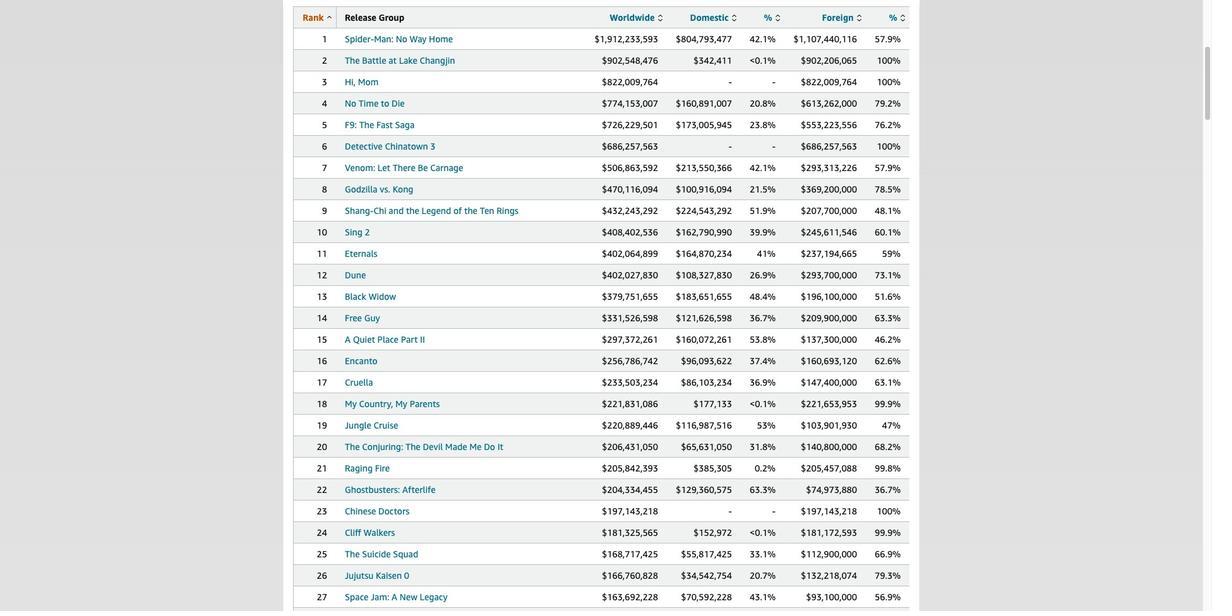 Task type: describe. For each thing, give the bounding box(es) containing it.
shang-chi and the legend of the ten rings link
[[345, 205, 518, 216]]

$221,653,953
[[801, 399, 857, 409]]

$342,411
[[694, 55, 732, 66]]

the right "f9:" at the top left of the page
[[359, 119, 374, 130]]

kaisen
[[376, 570, 402, 581]]

99.9% for $221,653,953
[[875, 399, 901, 409]]

- down 0.2% on the bottom right of page
[[772, 506, 776, 517]]

$204,334,455
[[602, 485, 658, 495]]

$160,891,007
[[676, 98, 732, 109]]

venom:
[[345, 162, 375, 173]]

foreign
[[822, 12, 854, 23]]

space jam: a new legacy
[[345, 592, 448, 603]]

0
[[404, 570, 409, 581]]

$100,916,094
[[676, 184, 732, 195]]

domestic link
[[690, 12, 737, 23]]

$506,863,592
[[602, 162, 658, 173]]

cliff walkers link
[[345, 527, 395, 538]]

jujutsu kaisen 0
[[345, 570, 409, 581]]

$1,107,440,116
[[794, 33, 857, 44]]

detective chinatown 3
[[345, 141, 436, 152]]

$183,651,655
[[676, 291, 732, 302]]

1 horizontal spatial 63.3%
[[875, 313, 901, 323]]

51.9%
[[750, 205, 776, 216]]

1 vertical spatial 2
[[365, 227, 370, 238]]

worldwide
[[610, 12, 655, 23]]

$108,327,830
[[676, 270, 732, 280]]

chinese doctors link
[[345, 506, 409, 517]]

$209,900,000
[[801, 313, 857, 323]]

$137,300,000
[[801, 334, 857, 345]]

do
[[484, 442, 495, 452]]

spider-man: no way home
[[345, 33, 453, 44]]

39.9%
[[750, 227, 776, 238]]

- down 23.8%
[[772, 141, 776, 152]]

2 $686,257,563 from the left
[[801, 141, 857, 152]]

jujutsu kaisen 0 link
[[345, 570, 409, 581]]

hi, mom
[[345, 76, 378, 87]]

at
[[389, 55, 397, 66]]

$168,717,425
[[602, 549, 658, 560]]

$237,194,665
[[801, 248, 857, 259]]

the for conjuring:
[[345, 442, 360, 452]]

$245,611,546
[[801, 227, 857, 238]]

way
[[410, 33, 427, 44]]

1 $686,257,563 from the left
[[602, 141, 658, 152]]

<0.1% for $152,972
[[750, 527, 776, 538]]

22
[[317, 485, 327, 495]]

free guy
[[345, 313, 380, 323]]

66.9%
[[875, 549, 901, 560]]

the conjuring: the devil made me do it
[[345, 442, 503, 452]]

space jam: a new legacy link
[[345, 592, 448, 603]]

ii
[[420, 334, 425, 345]]

57.9% for $293,313,226
[[875, 162, 901, 173]]

encanto
[[345, 356, 378, 366]]

let
[[378, 162, 390, 173]]

$55,817,425
[[681, 549, 732, 560]]

$70,592,228
[[681, 592, 732, 603]]

$402,064,899
[[602, 248, 658, 259]]

$432,243,292
[[602, 205, 658, 216]]

$160,072,261
[[676, 334, 732, 345]]

f9: the fast saga
[[345, 119, 415, 130]]

free guy link
[[345, 313, 380, 323]]

100% for $822,009,764
[[877, 76, 901, 87]]

$116,987,516
[[676, 420, 732, 431]]

1 vertical spatial 3
[[430, 141, 436, 152]]

- down $173,005,945 in the right top of the page
[[729, 141, 732, 152]]

<0.1% for $177,133
[[750, 399, 776, 409]]

56.9%
[[875, 592, 901, 603]]

11
[[317, 248, 327, 259]]

53.8%
[[750, 334, 776, 345]]

part
[[401, 334, 418, 345]]

1
[[322, 33, 327, 44]]

me
[[470, 442, 482, 452]]

afterlife
[[402, 485, 436, 495]]

5
[[322, 119, 327, 130]]

cruella
[[345, 377, 373, 388]]

jungle cruise
[[345, 420, 398, 431]]

raging
[[345, 463, 373, 474]]

venom: let there be carnage
[[345, 162, 463, 173]]

42.1% for $804,793,477
[[750, 33, 776, 44]]

0 horizontal spatial 36.7%
[[750, 313, 776, 323]]

53%
[[757, 420, 776, 431]]

widow
[[369, 291, 396, 302]]

lake
[[399, 55, 417, 66]]

9
[[322, 205, 327, 216]]

the left devil at the bottom of page
[[406, 442, 421, 452]]

$205,457,088
[[801, 463, 857, 474]]

man:
[[374, 33, 394, 44]]

ghostbusters:
[[345, 485, 400, 495]]

black widow
[[345, 291, 396, 302]]

$129,360,575
[[676, 485, 732, 495]]

chinese doctors
[[345, 506, 409, 517]]

<0.1% for $342,411
[[750, 55, 776, 66]]

- up the $152,972 on the right
[[729, 506, 732, 517]]

2 % from the left
[[889, 12, 897, 23]]

24
[[317, 527, 327, 538]]

23
[[317, 506, 327, 517]]

4
[[322, 98, 327, 109]]

100% for $197,143,218
[[877, 506, 901, 517]]

76.2%
[[875, 119, 901, 130]]

31.8%
[[750, 442, 776, 452]]

$331,526,598
[[602, 313, 658, 323]]

$297,372,261
[[602, 334, 658, 345]]

1 horizontal spatial a
[[392, 592, 397, 603]]

78.5%
[[875, 184, 901, 195]]

legend
[[422, 205, 451, 216]]



Task type: locate. For each thing, give the bounding box(es) containing it.
2 the from the left
[[464, 205, 478, 216]]

42.1% right "$804,793,477"
[[750, 33, 776, 44]]

1 % from the left
[[764, 12, 772, 23]]

63.3% down 0.2% on the bottom right of page
[[750, 485, 776, 495]]

1 vertical spatial a
[[392, 592, 397, 603]]

20.7%
[[750, 570, 776, 581]]

free
[[345, 313, 362, 323]]

and
[[389, 205, 404, 216]]

kong
[[393, 184, 413, 195]]

shang-
[[345, 205, 374, 216]]

1 horizontal spatial 36.7%
[[875, 485, 901, 495]]

8
[[322, 184, 327, 195]]

release
[[345, 12, 376, 23]]

1 my from the left
[[345, 399, 357, 409]]

99.9%
[[875, 399, 901, 409], [875, 527, 901, 538]]

42.1% for $213,550,366
[[750, 162, 776, 173]]

1 horizontal spatial 3
[[430, 141, 436, 152]]

ghostbusters: afterlife link
[[345, 485, 436, 495]]

48.1%
[[875, 205, 901, 216]]

2 99.9% from the top
[[875, 527, 901, 538]]

0 horizontal spatial my
[[345, 399, 357, 409]]

2 100% from the top
[[877, 76, 901, 87]]

$686,257,563 up $293,313,226 at the top right of page
[[801, 141, 857, 152]]

42.1% up 21.5%
[[750, 162, 776, 173]]

fire
[[375, 463, 390, 474]]

$822,009,764 down $902,206,065
[[801, 76, 857, 87]]

$166,760,828
[[602, 570, 658, 581]]

36.7% up 53.8%
[[750, 313, 776, 323]]

$686,257,563 down $726,229,501
[[602, 141, 658, 152]]

46.2%
[[875, 334, 901, 345]]

2 57.9% from the top
[[875, 162, 901, 173]]

no left way
[[396, 33, 407, 44]]

0 vertical spatial no
[[396, 33, 407, 44]]

$163,692,228
[[602, 592, 658, 603]]

3 up carnage
[[430, 141, 436, 152]]

1 horizontal spatial 2
[[365, 227, 370, 238]]

100% for $686,257,563
[[877, 141, 901, 152]]

1 the from the left
[[406, 205, 419, 216]]

3 100% from the top
[[877, 141, 901, 152]]

raging fire
[[345, 463, 390, 474]]

1 % link from the left
[[764, 12, 780, 23]]

1 vertical spatial no
[[345, 98, 356, 109]]

a left new
[[392, 592, 397, 603]]

fast
[[376, 119, 393, 130]]

the for battle
[[345, 55, 360, 66]]

2 right sing
[[365, 227, 370, 238]]

0 horizontal spatial $197,143,218
[[602, 506, 658, 517]]

1 42.1% from the top
[[750, 33, 776, 44]]

0 horizontal spatial 63.3%
[[750, 485, 776, 495]]

79.2%
[[875, 98, 901, 109]]

99.9% up 66.9%
[[875, 527, 901, 538]]

my country, my parents link
[[345, 399, 440, 409]]

63.3% down 51.6% on the right
[[875, 313, 901, 323]]

<0.1%
[[750, 55, 776, 66], [750, 399, 776, 409], [750, 527, 776, 538]]

cruise
[[374, 420, 398, 431]]

hi, mom link
[[345, 76, 378, 87]]

$256,786,742
[[602, 356, 658, 366]]

% link right domestic link
[[764, 12, 780, 23]]

detective
[[345, 141, 383, 152]]

1 horizontal spatial my
[[395, 399, 407, 409]]

saga
[[395, 119, 415, 130]]

21.5%
[[750, 184, 776, 195]]

1 vertical spatial 63.3%
[[750, 485, 776, 495]]

27
[[317, 592, 327, 603]]

eternals
[[345, 248, 377, 259]]

0 vertical spatial 63.3%
[[875, 313, 901, 323]]

no left time
[[345, 98, 356, 109]]

my country, my parents
[[345, 399, 440, 409]]

17
[[317, 377, 327, 388]]

<0.1% up 33.1%
[[750, 527, 776, 538]]

the down cliff
[[345, 549, 360, 560]]

0 vertical spatial 2
[[322, 55, 327, 66]]

1 horizontal spatial $822,009,764
[[801, 76, 857, 87]]

$613,262,000
[[801, 98, 857, 109]]

0 vertical spatial a
[[345, 334, 351, 345]]

<0.1% up '20.8%' on the top of page
[[750, 55, 776, 66]]

26
[[317, 570, 327, 581]]

0 vertical spatial 36.7%
[[750, 313, 776, 323]]

$197,143,218 down $204,334,455
[[602, 506, 658, 517]]

26.9%
[[750, 270, 776, 280]]

vs.
[[380, 184, 390, 195]]

a left quiet at the bottom of page
[[345, 334, 351, 345]]

rings
[[497, 205, 518, 216]]

home
[[429, 33, 453, 44]]

<0.1% down '36.9%'
[[750, 399, 776, 409]]

1 vertical spatial 57.9%
[[875, 162, 901, 173]]

jujutsu
[[345, 570, 373, 581]]

jam:
[[371, 592, 389, 603]]

43.1%
[[750, 592, 776, 603]]

62.6%
[[875, 356, 901, 366]]

99.9% down 63.1%
[[875, 399, 901, 409]]

quiet
[[353, 334, 375, 345]]

$197,143,218 up the $181,172,593
[[801, 506, 857, 517]]

$553,223,556
[[801, 119, 857, 130]]

$726,229,501
[[602, 119, 658, 130]]

57.9% up the 78.5%
[[875, 162, 901, 173]]

1 99.9% from the top
[[875, 399, 901, 409]]

1 horizontal spatial the
[[464, 205, 478, 216]]

57.9% for $1,107,440,116
[[875, 33, 901, 44]]

the right of
[[464, 205, 478, 216]]

0.2%
[[755, 463, 776, 474]]

2 down '1'
[[322, 55, 327, 66]]

1 vertical spatial <0.1%
[[750, 399, 776, 409]]

10
[[317, 227, 327, 238]]

0 horizontal spatial the
[[406, 205, 419, 216]]

$164,870,234
[[676, 248, 732, 259]]

3
[[322, 76, 327, 87], [430, 141, 436, 152]]

57.9% right $1,107,440,116
[[875, 33, 901, 44]]

48.4%
[[750, 291, 776, 302]]

venom: let there be carnage link
[[345, 162, 463, 173]]

the down jungle
[[345, 442, 360, 452]]

36.9%
[[750, 377, 776, 388]]

1 horizontal spatial $197,143,218
[[801, 506, 857, 517]]

41%
[[757, 248, 776, 259]]

the for suicide
[[345, 549, 360, 560]]

suicide
[[362, 549, 391, 560]]

$804,793,477
[[676, 33, 732, 44]]

$177,133
[[694, 399, 732, 409]]

$224,543,292
[[676, 205, 732, 216]]

0 horizontal spatial no
[[345, 98, 356, 109]]

0 vertical spatial 42.1%
[[750, 33, 776, 44]]

place
[[377, 334, 399, 345]]

the suicide squad
[[345, 549, 418, 560]]

0 vertical spatial 99.9%
[[875, 399, 901, 409]]

$402,027,830
[[602, 270, 658, 280]]

2 % link from the left
[[889, 12, 905, 23]]

2 my from the left
[[395, 399, 407, 409]]

0 horizontal spatial %
[[764, 12, 772, 23]]

2 $197,143,218 from the left
[[801, 506, 857, 517]]

1 <0.1% from the top
[[750, 55, 776, 66]]

my left parents
[[395, 399, 407, 409]]

$385,305
[[694, 463, 732, 474]]

battle
[[362, 55, 386, 66]]

1 vertical spatial 36.7%
[[875, 485, 901, 495]]

$196,100,000
[[801, 291, 857, 302]]

47%
[[882, 420, 901, 431]]

chinese
[[345, 506, 376, 517]]

100% for $902,206,065
[[877, 55, 901, 66]]

- up '20.8%' on the top of page
[[772, 76, 776, 87]]

the right and
[[406, 205, 419, 216]]

3 <0.1% from the top
[[750, 527, 776, 538]]

% right foreign link
[[889, 12, 897, 23]]

my up jungle
[[345, 399, 357, 409]]

79.3%
[[875, 570, 901, 581]]

0 vertical spatial 57.9%
[[875, 33, 901, 44]]

0 horizontal spatial a
[[345, 334, 351, 345]]

$207,700,000
[[801, 205, 857, 216]]

3 up the 4
[[322, 76, 327, 87]]

0 vertical spatial <0.1%
[[750, 55, 776, 66]]

% link right foreign link
[[889, 12, 905, 23]]

$822,009,764
[[602, 76, 658, 87], [801, 76, 857, 87]]

$147,400,000
[[801, 377, 857, 388]]

1 $197,143,218 from the left
[[602, 506, 658, 517]]

19
[[317, 420, 327, 431]]

shang-chi and the legend of the ten rings
[[345, 205, 518, 216]]

1 horizontal spatial % link
[[889, 12, 905, 23]]

$206,431,050
[[602, 442, 658, 452]]

ten
[[480, 205, 494, 216]]

$822,009,764 down $902,548,476
[[602, 76, 658, 87]]

$902,548,476
[[602, 55, 658, 66]]

1 100% from the top
[[877, 55, 901, 66]]

the suicide squad link
[[345, 549, 418, 560]]

die
[[392, 98, 405, 109]]

99.9% for $181,172,593
[[875, 527, 901, 538]]

% right domestic link
[[764, 12, 772, 23]]

changjin
[[420, 55, 455, 66]]

4 100% from the top
[[877, 506, 901, 517]]

ghostbusters: afterlife
[[345, 485, 436, 495]]

0 vertical spatial 3
[[322, 76, 327, 87]]

1 horizontal spatial $686,257,563
[[801, 141, 857, 152]]

jungle cruise link
[[345, 420, 398, 431]]

0 horizontal spatial 3
[[322, 76, 327, 87]]

1 vertical spatial 42.1%
[[750, 162, 776, 173]]

0 horizontal spatial 2
[[322, 55, 327, 66]]

2 42.1% from the top
[[750, 162, 776, 173]]

2 $822,009,764 from the left
[[801, 76, 857, 87]]

2 vertical spatial <0.1%
[[750, 527, 776, 538]]

$293,700,000
[[801, 270, 857, 280]]

1 horizontal spatial no
[[396, 33, 407, 44]]

1 vertical spatial 99.9%
[[875, 527, 901, 538]]

23.8%
[[750, 119, 776, 130]]

0 horizontal spatial $686,257,563
[[602, 141, 658, 152]]

new
[[400, 592, 418, 603]]

$173,005,945
[[676, 119, 732, 130]]

space
[[345, 592, 368, 603]]

the
[[406, 205, 419, 216], [464, 205, 478, 216]]

the up hi,
[[345, 55, 360, 66]]

$293,313,226
[[801, 162, 857, 173]]

1 57.9% from the top
[[875, 33, 901, 44]]

1 horizontal spatial %
[[889, 12, 897, 23]]

0 horizontal spatial $822,009,764
[[602, 76, 658, 87]]

2 <0.1% from the top
[[750, 399, 776, 409]]

- down $342,411
[[729, 76, 732, 87]]

0 horizontal spatial % link
[[764, 12, 780, 23]]

eternals link
[[345, 248, 377, 259]]

36.7% down the 99.8%
[[875, 485, 901, 495]]

16
[[317, 356, 327, 366]]

1 $822,009,764 from the left
[[602, 76, 658, 87]]



Task type: vqa. For each thing, say whether or not it's contained in the screenshot.
Suicide
yes



